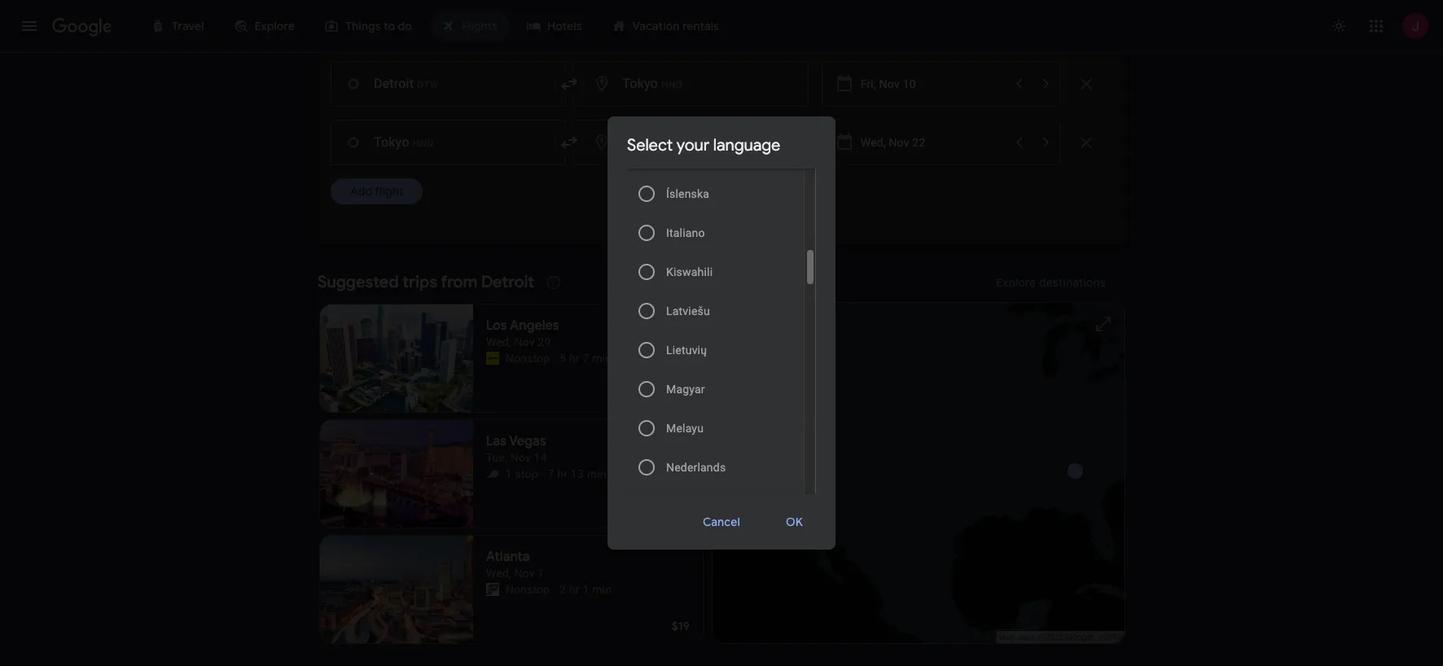 Task type: locate. For each thing, give the bounding box(es) containing it.
remove flight from detroit to tokyo on fri, nov 10 image
[[1077, 74, 1097, 94]]

1 wed, from the top
[[486, 336, 512, 349]]

2 vertical spatial min
[[593, 583, 612, 596]]

7 right stop
[[548, 468, 555, 481]]

hr for los angeles
[[569, 352, 580, 365]]

baton rouge · freetown
[[623, 134, 764, 150]]

1 vertical spatial swap origin and destination. image
[[560, 133, 580, 152]]

min right the 13
[[587, 468, 607, 481]]

Departure text field
[[861, 62, 1006, 106], [861, 121, 1006, 165]]

los angeles wed, nov 29
[[486, 318, 560, 349]]

 image left 2
[[554, 582, 557, 598]]

1 nonstop from the top
[[506, 352, 550, 365]]

1 horizontal spatial 1
[[538, 567, 545, 580]]

nonstop
[[506, 352, 550, 365], [506, 583, 550, 596]]

$67
[[671, 388, 690, 403]]

1 vertical spatial nonstop
[[506, 583, 550, 596]]

2 wed, from the top
[[486, 567, 512, 580]]

7
[[583, 352, 590, 365], [548, 468, 555, 481]]

atlanta
[[486, 549, 530, 566]]

 image
[[542, 466, 545, 482]]

min right 2
[[593, 583, 612, 596]]

hr right 5 at the left of page
[[569, 352, 580, 365]]

hr left the 13
[[558, 468, 568, 481]]

0 vertical spatial departure text field
[[861, 62, 1006, 106]]

2 vertical spatial nov
[[515, 567, 535, 580]]

wed, inside the "atlanta wed, nov 1"
[[486, 567, 512, 580]]

language
[[714, 135, 781, 156]]

 image left 5 at the left of page
[[554, 350, 557, 367]]

2  image from the top
[[554, 582, 557, 598]]

select
[[627, 135, 673, 156]]

min
[[593, 352, 612, 365], [587, 468, 607, 481], [593, 583, 612, 596]]

nov down angeles on the left of the page
[[515, 336, 535, 349]]

latviešu
[[667, 305, 710, 318]]

0 horizontal spatial 1
[[506, 468, 512, 481]]

nederlands
[[667, 461, 726, 474]]

7 right 5 at the left of page
[[583, 352, 590, 365]]

1 vertical spatial 1
[[538, 567, 545, 580]]

1 vertical spatial wed,
[[486, 567, 512, 580]]

nonstop down 29
[[506, 352, 550, 365]]

destinations
[[1040, 275, 1107, 290]]

nov for angeles
[[515, 336, 535, 349]]

0 vertical spatial 7
[[583, 352, 590, 365]]

$19
[[672, 619, 690, 634]]

0 vertical spatial nonstop
[[506, 352, 550, 365]]

departure text field for the remove flight from tokyo to baton rouge or freetown on wed, nov 22 image
[[861, 121, 1006, 165]]

2 departure text field from the top
[[861, 121, 1006, 165]]

add
[[350, 184, 373, 199]]

 image
[[554, 350, 557, 367], [554, 582, 557, 598]]

nonstop down the "atlanta wed, nov 1"
[[506, 583, 550, 596]]

swap origin and destination. image for departure text field associated with the remove flight from tokyo to baton rouge or freetown on wed, nov 22 image
[[560, 133, 580, 152]]

1 departure text field from the top
[[861, 62, 1006, 106]]

 image for atlanta
[[554, 582, 557, 598]]

1
[[506, 468, 512, 481], [538, 567, 545, 580], [583, 583, 590, 596]]

2 horizontal spatial 1
[[583, 583, 590, 596]]

0 vertical spatial swap origin and destination. image
[[560, 74, 580, 94]]

0 horizontal spatial 7
[[548, 468, 555, 481]]

nov down atlanta
[[515, 567, 535, 580]]

kiswahili
[[667, 266, 713, 279]]

0 vertical spatial min
[[593, 352, 612, 365]]

wed, up frontier icon in the left of the page
[[486, 567, 512, 580]]

hr for atlanta
[[569, 583, 580, 596]]

min for las vegas
[[587, 468, 607, 481]]

1 vertical spatial  image
[[554, 582, 557, 598]]

wed, down los
[[486, 336, 512, 349]]

0 vertical spatial nov
[[515, 336, 535, 349]]

1 vertical spatial nov
[[511, 451, 531, 464]]

nov inside los angeles wed, nov 29
[[515, 336, 535, 349]]

vegas
[[509, 434, 547, 450]]

19 US dollars text field
[[672, 619, 690, 634]]

explore destinations button
[[977, 270, 1126, 296]]

las vegas tue, nov 14
[[486, 434, 547, 464]]

8
[[470, 33, 476, 46]]

stop
[[515, 468, 538, 481]]

1 vertical spatial departure text field
[[861, 121, 1006, 165]]

ok
[[786, 515, 803, 530]]

swap origin and destination. image for departure text field for remove flight from detroit to tokyo on fri, nov 10 image
[[560, 74, 580, 94]]

hr right 2
[[569, 583, 580, 596]]

29
[[538, 336, 551, 349]]

2 nonstop from the top
[[506, 583, 550, 596]]

0 vertical spatial wed,
[[486, 336, 512, 349]]

min for los angeles
[[593, 352, 612, 365]]

1 vertical spatial min
[[587, 468, 607, 481]]

explore
[[997, 275, 1037, 290]]

2 vertical spatial hr
[[569, 583, 580, 596]]

nov inside the "atlanta wed, nov 1"
[[515, 567, 535, 580]]

hr
[[569, 352, 580, 365], [558, 468, 568, 481], [569, 583, 580, 596]]

wed,
[[486, 336, 512, 349], [486, 567, 512, 580]]

0 vertical spatial  image
[[554, 350, 557, 367]]

2 vertical spatial 1
[[583, 583, 590, 596]]

cancel button
[[684, 503, 760, 542]]

1 vertical spatial hr
[[558, 468, 568, 481]]

add flight button
[[331, 178, 423, 205]]

1  image from the top
[[554, 350, 557, 367]]

flight
[[375, 184, 404, 199]]

los
[[486, 318, 507, 334]]

explore destinations
[[997, 275, 1107, 290]]

atlanta wed, nov 1
[[486, 549, 545, 580]]

nov
[[515, 336, 535, 349], [511, 451, 531, 464], [515, 567, 535, 580]]

1 swap origin and destination. image from the top
[[560, 74, 580, 94]]

nov up 1 stop at left bottom
[[511, 451, 531, 464]]

0 vertical spatial hr
[[569, 352, 580, 365]]

2 swap origin and destination. image from the top
[[560, 133, 580, 152]]

 image for los angeles
[[554, 350, 557, 367]]

nov inside las vegas tue, nov 14
[[511, 451, 531, 464]]

swap origin and destination. image
[[560, 74, 580, 94], [560, 133, 580, 152]]

0 vertical spatial 1
[[506, 468, 512, 481]]

min right 5 at the left of page
[[593, 352, 612, 365]]

remove flight from tokyo to baton rouge or freetown on wed, nov 22 image
[[1077, 133, 1097, 152]]



Task type: describe. For each thing, give the bounding box(es) containing it.
13
[[571, 468, 584, 481]]

5 hr 7 min
[[560, 352, 612, 365]]

baton
[[623, 134, 658, 150]]

·
[[702, 134, 706, 150]]

frontier image
[[486, 583, 499, 596]]

trips
[[403, 272, 438, 293]]

las
[[486, 434, 507, 450]]

Flight search field
[[305, 19, 1139, 263]]

1 vertical spatial 7
[[548, 468, 555, 481]]

detroit
[[482, 272, 535, 293]]

67 US dollars text field
[[671, 388, 690, 403]]

nov for vegas
[[511, 451, 531, 464]]

italiano
[[667, 227, 705, 240]]

7 hr 13 min
[[548, 468, 607, 481]]

spirit image
[[486, 352, 499, 365]]

14
[[534, 451, 547, 464]]

freetown
[[709, 134, 764, 150]]

min for atlanta
[[593, 583, 612, 596]]

8 button
[[440, 25, 506, 55]]

select your language
[[627, 135, 781, 156]]

suggested
[[318, 272, 399, 293]]

from
[[441, 272, 478, 293]]

2
[[560, 583, 567, 596]]

cancel
[[703, 515, 741, 530]]

nonstop for angeles
[[506, 352, 550, 365]]

your
[[677, 135, 710, 156]]

tue,
[[486, 451, 508, 464]]

lietuvių
[[667, 344, 707, 357]]

suggested trips from detroit region
[[318, 263, 1126, 651]]

search button
[[679, 226, 765, 258]]

add flight
[[350, 184, 404, 199]]

magyar
[[667, 383, 705, 396]]

5
[[560, 352, 567, 365]]

suggested trips from detroit
[[318, 272, 535, 293]]

íslenska
[[667, 187, 710, 200]]

nonstop for wed,
[[506, 583, 550, 596]]

hr for las vegas
[[558, 468, 568, 481]]

wed, inside los angeles wed, nov 29
[[486, 336, 512, 349]]

rouge
[[661, 134, 699, 150]]

1 horizontal spatial 7
[[583, 352, 590, 365]]

frontier and spirit image
[[486, 468, 499, 481]]

melayu
[[667, 422, 704, 435]]

2 hr 1 min
[[560, 583, 612, 596]]

ok button
[[767, 503, 823, 542]]

departure text field for remove flight from detroit to tokyo on fri, nov 10 image
[[861, 62, 1006, 106]]

search
[[715, 235, 752, 249]]

angeles
[[510, 318, 560, 334]]

1 inside the "atlanta wed, nov 1"
[[538, 567, 545, 580]]

1 stop
[[506, 468, 538, 481]]



Task type: vqa. For each thing, say whether or not it's contained in the screenshot.
Thu, Jul 18 "element"
no



